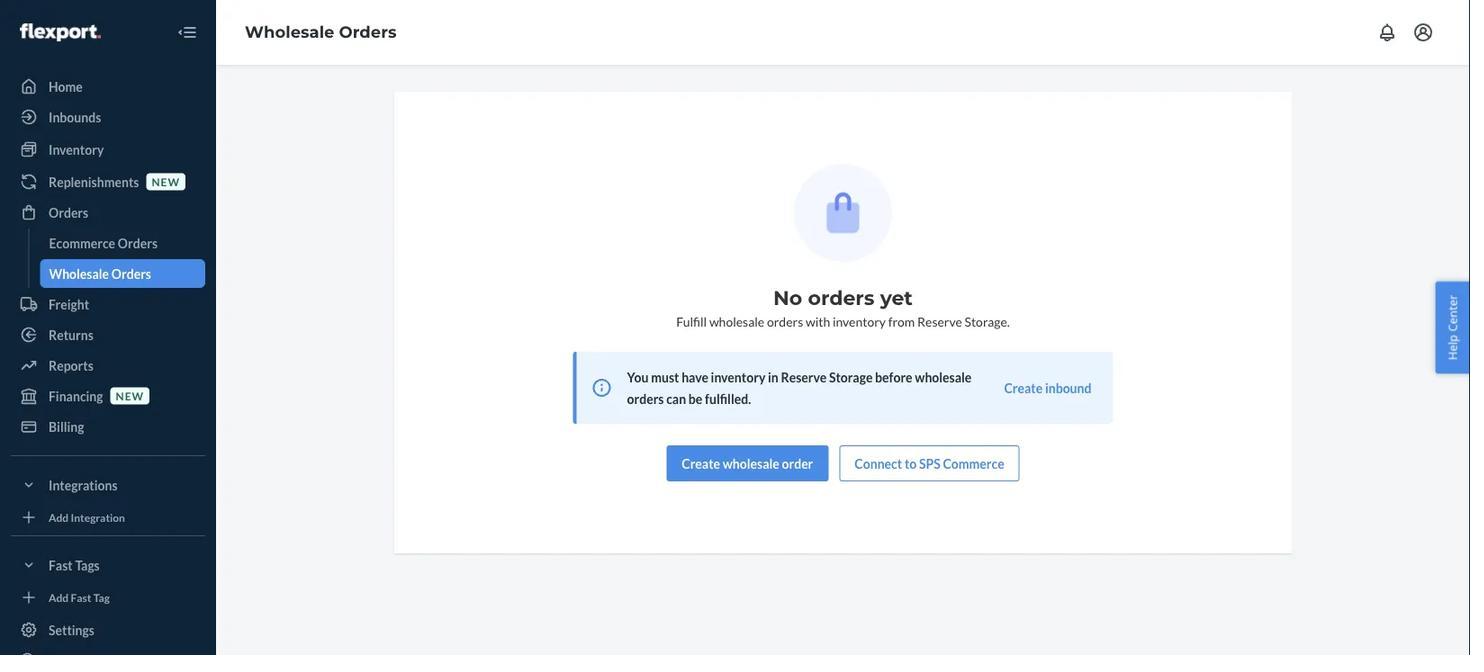 Task type: vqa. For each thing, say whether or not it's contained in the screenshot.
'Reserve' within the You must have inventory in Reserve Storage before wholesale orders can be fulfilled.
no



Task type: locate. For each thing, give the bounding box(es) containing it.
have
[[682, 370, 709, 385]]

reports link
[[11, 351, 205, 380]]

connect to sps commerce link
[[840, 446, 1020, 482]]

inbound
[[1045, 380, 1092, 396]]

home link
[[11, 72, 205, 101]]

ecommerce orders
[[49, 235, 158, 251]]

home
[[49, 79, 83, 94]]

1 vertical spatial new
[[116, 389, 144, 402]]

add up settings
[[49, 591, 69, 604]]

2 vertical spatial wholesale
[[723, 456, 780, 471]]

1 horizontal spatial wholesale orders
[[245, 22, 397, 42]]

no orders yet fulfill wholesale orders with inventory from reserve storage.
[[676, 286, 1010, 329]]

create inbound button
[[1004, 379, 1092, 397]]

1 vertical spatial wholesale
[[915, 370, 972, 385]]

billing link
[[11, 412, 205, 441]]

1 vertical spatial fast
[[71, 591, 91, 604]]

inventory inside no orders yet fulfill wholesale orders with inventory from reserve storage.
[[833, 314, 886, 329]]

orders up the with
[[808, 286, 875, 310]]

0 horizontal spatial wholesale orders
[[49, 266, 151, 281]]

inbounds
[[49, 109, 101, 125]]

0 horizontal spatial inventory
[[711, 370, 766, 385]]

0 horizontal spatial new
[[116, 389, 144, 402]]

0 horizontal spatial orders
[[627, 391, 664, 407]]

fulfilled.
[[705, 391, 751, 407]]

0 vertical spatial new
[[152, 175, 180, 188]]

fast left tag
[[71, 591, 91, 604]]

sps
[[919, 456, 941, 471]]

0 vertical spatial wholesale orders link
[[245, 22, 397, 42]]

2 vertical spatial orders
[[627, 391, 664, 407]]

before
[[875, 370, 913, 385]]

help
[[1445, 335, 1461, 360]]

you must have inventory in reserve storage before wholesale orders can be fulfilled.
[[627, 370, 972, 407]]

1 vertical spatial wholesale orders link
[[40, 259, 205, 288]]

freight
[[49, 297, 89, 312]]

billing
[[49, 419, 84, 434]]

inbounds link
[[11, 103, 205, 131]]

wholesale left order
[[723, 456, 780, 471]]

with
[[806, 314, 830, 329]]

be
[[689, 391, 703, 407]]

0 vertical spatial add
[[49, 511, 69, 524]]

orders inside ecommerce orders link
[[118, 235, 158, 251]]

settings link
[[11, 616, 205, 645]]

1 vertical spatial orders
[[767, 314, 803, 329]]

add
[[49, 511, 69, 524], [49, 591, 69, 604]]

1 horizontal spatial new
[[152, 175, 180, 188]]

integrations
[[49, 478, 118, 493]]

freight link
[[11, 290, 205, 319]]

wholesale right before at the bottom right
[[915, 370, 972, 385]]

reserve inside no orders yet fulfill wholesale orders with inventory from reserve storage.
[[918, 314, 962, 329]]

reserve
[[918, 314, 962, 329], [781, 370, 827, 385]]

0 vertical spatial reserve
[[918, 314, 962, 329]]

flexport logo image
[[20, 23, 101, 41]]

0 vertical spatial fast
[[49, 558, 73, 573]]

help center
[[1445, 295, 1461, 360]]

add left integration in the left of the page
[[49, 511, 69, 524]]

1 vertical spatial add
[[49, 591, 69, 604]]

fast left the tags
[[49, 558, 73, 573]]

add for add fast tag
[[49, 591, 69, 604]]

0 vertical spatial create
[[1004, 380, 1043, 396]]

orders inside the wholesale orders "link"
[[111, 266, 151, 281]]

wholesale inside no orders yet fulfill wholesale orders with inventory from reserve storage.
[[709, 314, 765, 329]]

replenishments
[[49, 174, 139, 190]]

1 horizontal spatial orders
[[767, 314, 803, 329]]

1 vertical spatial create
[[682, 456, 720, 471]]

integrations button
[[11, 471, 205, 500]]

you
[[627, 370, 649, 385]]

tags
[[75, 558, 100, 573]]

reserve right from
[[918, 314, 962, 329]]

0 horizontal spatial wholesale
[[49, 266, 109, 281]]

0 horizontal spatial reserve
[[781, 370, 827, 385]]

fast tags
[[49, 558, 100, 573]]

1 vertical spatial inventory
[[711, 370, 766, 385]]

orders down you
[[627, 391, 664, 407]]

wholesale inside button
[[723, 456, 780, 471]]

create left inbound
[[1004, 380, 1043, 396]]

0 horizontal spatial create
[[682, 456, 720, 471]]

new down reports link
[[116, 389, 144, 402]]

1 horizontal spatial inventory
[[833, 314, 886, 329]]

settings
[[49, 623, 95, 638]]

storage
[[829, 370, 873, 385]]

0 vertical spatial wholesale
[[245, 22, 334, 42]]

wholesale
[[245, 22, 334, 42], [49, 266, 109, 281]]

inventory inside you must have inventory in reserve storage before wholesale orders can be fulfilled.
[[711, 370, 766, 385]]

reserve right in
[[781, 370, 827, 385]]

inventory right the with
[[833, 314, 886, 329]]

wholesale right fulfill
[[709, 314, 765, 329]]

add inside "link"
[[49, 511, 69, 524]]

reserve inside you must have inventory in reserve storage before wholesale orders can be fulfilled.
[[781, 370, 827, 385]]

1 horizontal spatial wholesale
[[245, 22, 334, 42]]

orders
[[339, 22, 397, 42], [49, 205, 88, 220], [118, 235, 158, 251], [111, 266, 151, 281]]

0 vertical spatial wholesale
[[709, 314, 765, 329]]

2 add from the top
[[49, 591, 69, 604]]

no
[[774, 286, 803, 310]]

0 vertical spatial orders
[[808, 286, 875, 310]]

reports
[[49, 358, 93, 373]]

0 vertical spatial inventory
[[833, 314, 886, 329]]

orders down no
[[767, 314, 803, 329]]

create inside create inbound button
[[1004, 380, 1043, 396]]

fast
[[49, 558, 73, 573], [71, 591, 91, 604]]

1 horizontal spatial reserve
[[918, 314, 962, 329]]

new
[[152, 175, 180, 188], [116, 389, 144, 402]]

orders inside the orders link
[[49, 205, 88, 220]]

inventory
[[833, 314, 886, 329], [711, 370, 766, 385]]

0 horizontal spatial wholesale orders link
[[40, 259, 205, 288]]

wholesale orders
[[245, 22, 397, 42], [49, 266, 151, 281]]

create inside button
[[682, 456, 720, 471]]

1 add from the top
[[49, 511, 69, 524]]

empty list image
[[794, 164, 892, 262]]

new up the orders link
[[152, 175, 180, 188]]

2 horizontal spatial orders
[[808, 286, 875, 310]]

1 horizontal spatial create
[[1004, 380, 1043, 396]]

integration
[[71, 511, 125, 524]]

create down be on the left bottom of page
[[682, 456, 720, 471]]

create
[[1004, 380, 1043, 396], [682, 456, 720, 471]]

orders
[[808, 286, 875, 310], [767, 314, 803, 329], [627, 391, 664, 407]]

1 vertical spatial reserve
[[781, 370, 827, 385]]

wholesale
[[709, 314, 765, 329], [915, 370, 972, 385], [723, 456, 780, 471]]

wholesale orders link
[[245, 22, 397, 42], [40, 259, 205, 288]]

inventory
[[49, 142, 104, 157]]

inventory up fulfilled. on the bottom
[[711, 370, 766, 385]]



Task type: describe. For each thing, give the bounding box(es) containing it.
storage.
[[965, 314, 1010, 329]]

open notifications image
[[1377, 22, 1398, 43]]

1 vertical spatial wholesale orders
[[49, 266, 151, 281]]

create for create inbound
[[1004, 380, 1043, 396]]

connect
[[855, 456, 902, 471]]

create for create wholesale order
[[682, 456, 720, 471]]

can
[[666, 391, 686, 407]]

create wholesale order
[[682, 456, 813, 471]]

order
[[782, 456, 813, 471]]

financing
[[49, 389, 103, 404]]

must
[[651, 370, 679, 385]]

ecommerce orders link
[[40, 229, 205, 258]]

orders inside you must have inventory in reserve storage before wholesale orders can be fulfilled.
[[627, 391, 664, 407]]

0 vertical spatial wholesale orders
[[245, 22, 397, 42]]

add for add integration
[[49, 511, 69, 524]]

returns
[[49, 327, 93, 343]]

wholesale inside you must have inventory in reserve storage before wholesale orders can be fulfilled.
[[915, 370, 972, 385]]

to
[[905, 456, 917, 471]]

add fast tag
[[49, 591, 110, 604]]

new for financing
[[116, 389, 144, 402]]

connect to sps commerce button
[[840, 446, 1020, 482]]

returns link
[[11, 321, 205, 349]]

add integration link
[[11, 507, 205, 529]]

new for replenishments
[[152, 175, 180, 188]]

orders link
[[11, 198, 205, 227]]

add fast tag link
[[11, 587, 205, 609]]

from
[[888, 314, 915, 329]]

close navigation image
[[176, 22, 198, 43]]

ecommerce
[[49, 235, 115, 251]]

yet
[[880, 286, 913, 310]]

commerce
[[943, 456, 1005, 471]]

add integration
[[49, 511, 125, 524]]

1 vertical spatial wholesale
[[49, 266, 109, 281]]

create wholesale order link
[[667, 446, 829, 482]]

open account menu image
[[1413, 22, 1434, 43]]

help center button
[[1436, 282, 1470, 374]]

center
[[1445, 295, 1461, 332]]

inventory link
[[11, 135, 205, 164]]

connect to sps commerce
[[855, 456, 1005, 471]]

fast inside dropdown button
[[49, 558, 73, 573]]

in
[[768, 370, 779, 385]]

create inbound
[[1004, 380, 1092, 396]]

create wholesale order button
[[667, 446, 829, 482]]

fast tags button
[[11, 551, 205, 580]]

fulfill
[[676, 314, 707, 329]]

1 horizontal spatial wholesale orders link
[[245, 22, 397, 42]]

tag
[[93, 591, 110, 604]]



